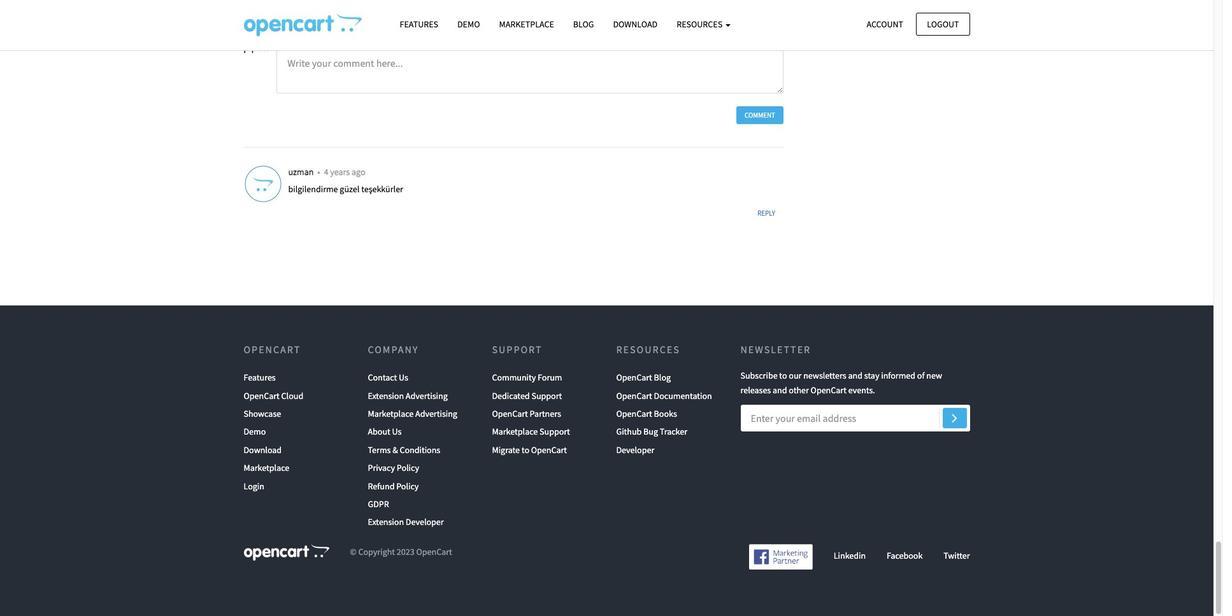 Task type: vqa. For each thing, say whether or not it's contained in the screenshot.
plays
no



Task type: describe. For each thing, give the bounding box(es) containing it.
ago
[[352, 166, 365, 178]]

opencart blog
[[617, 372, 671, 384]]

marketplace up login
[[244, 463, 289, 474]]

newsletters
[[804, 370, 847, 382]]

stay
[[865, 370, 880, 382]]

new
[[927, 370, 943, 382]]

reply
[[758, 209, 776, 218]]

opencart documentation link
[[617, 387, 712, 405]]

uzman image
[[244, 165, 282, 203]]

account
[[867, 18, 904, 30]]

current trend of  ecommerce in malaysia image
[[244, 13, 362, 36]]

4 years ago
[[324, 166, 365, 178]]

güzel
[[340, 184, 360, 195]]

features link for demo
[[390, 13, 448, 36]]

showcase
[[244, 408, 281, 420]]

reply button
[[749, 205, 784, 223]]

subscribe
[[741, 370, 778, 382]]

partners
[[530, 408, 561, 420]]

to for migrate
[[522, 445, 530, 456]]

©
[[350, 547, 357, 559]]

leave
[[277, 30, 305, 45]]

uzman
[[288, 166, 316, 178]]

documentation
[[654, 390, 712, 402]]

demo for rightmost demo link
[[458, 18, 480, 30]]

1 vertical spatial demo link
[[244, 423, 266, 441]]

terms
[[368, 445, 391, 456]]

migrate
[[492, 445, 520, 456]]

bilgilendirme güzel teşekkürler
[[288, 184, 403, 195]]

&
[[393, 445, 398, 456]]

2023
[[397, 547, 415, 559]]

marketplace advertising link
[[368, 405, 458, 423]]

1 horizontal spatial demo link
[[448, 13, 490, 36]]

refund policy link
[[368, 478, 419, 496]]

github bug tracker link
[[617, 423, 688, 441]]

refund
[[368, 481, 395, 492]]

releases
[[741, 385, 771, 396]]

twitter
[[944, 551, 970, 562]]

opencart blog link
[[617, 369, 671, 387]]

0 vertical spatial resources
[[677, 18, 725, 30]]

logout
[[927, 18, 959, 30]]

other
[[789, 385, 809, 396]]

facebook marketing partner image
[[749, 545, 813, 570]]

policy for privacy policy
[[397, 463, 419, 474]]

opencart inside subscribe to our newsletters and stay informed of new releases and other opencart events.
[[811, 385, 847, 396]]

cloud
[[281, 390, 303, 402]]

us for about us
[[392, 427, 402, 438]]

about
[[368, 427, 391, 438]]

our
[[789, 370, 802, 382]]

gdpr
[[368, 499, 389, 510]]

dedicated support link
[[492, 387, 562, 405]]

blog link
[[564, 13, 604, 36]]

books
[[654, 408, 677, 420]]

0 vertical spatial developer
[[617, 445, 655, 456]]

comment button
[[737, 106, 784, 124]]

opencart documentation
[[617, 390, 712, 402]]

opencart cloud link
[[244, 387, 303, 405]]

terms & conditions link
[[368, 441, 441, 460]]

support for dedicated
[[532, 390, 562, 402]]

resources link
[[667, 13, 740, 36]]

features link for opencart cloud
[[244, 369, 276, 387]]

marketplace support
[[492, 427, 570, 438]]

opencart for opencart partners
[[492, 408, 528, 420]]

privacy
[[368, 463, 395, 474]]

comment
[[745, 111, 776, 120]]

linkedin
[[834, 551, 866, 562]]

extension for extension advertising
[[368, 390, 404, 402]]

github
[[617, 427, 642, 438]]

login link
[[244, 478, 264, 496]]

opencart partners link
[[492, 405, 561, 423]]

dedicated support
[[492, 390, 562, 402]]

extension developer link
[[368, 514, 444, 532]]

of
[[918, 370, 925, 382]]

extension for extension developer
[[368, 517, 404, 528]]

download for demo
[[244, 445, 282, 456]]

opencart for opencart books
[[617, 408, 652, 420]]

facebook link
[[887, 551, 923, 562]]

community forum link
[[492, 369, 562, 387]]

newsletter
[[741, 343, 811, 356]]

extension developer
[[368, 517, 444, 528]]

Enter your email address text field
[[741, 406, 970, 432]]

logout link
[[917, 12, 970, 36]]

privacy policy link
[[368, 460, 419, 478]]

contact
[[368, 372, 397, 384]]

login
[[244, 481, 264, 492]]

advertising for extension advertising
[[406, 390, 448, 402]]



Task type: locate. For each thing, give the bounding box(es) containing it.
1 vertical spatial advertising
[[416, 408, 458, 420]]

download link for demo
[[244, 441, 282, 460]]

policy down 'privacy policy' link
[[397, 481, 419, 492]]

© copyright 2023 opencart
[[350, 547, 452, 559]]

0 vertical spatial features link
[[390, 13, 448, 36]]

opencart down marketplace support link
[[531, 445, 567, 456]]

1 horizontal spatial demo
[[458, 18, 480, 30]]

support down 'partners' on the bottom left
[[540, 427, 570, 438]]

resources
[[677, 18, 725, 30], [617, 343, 680, 356]]

migrate to opencart
[[492, 445, 567, 456]]

Leave your comment text field
[[277, 51, 784, 93]]

0 horizontal spatial features link
[[244, 369, 276, 387]]

2 vertical spatial support
[[540, 427, 570, 438]]

and left other
[[773, 385, 787, 396]]

1 horizontal spatial features link
[[390, 13, 448, 36]]

2 policy from the top
[[397, 481, 419, 492]]

developer down github
[[617, 445, 655, 456]]

download right blog link
[[613, 18, 658, 30]]

opencart up github
[[617, 408, 652, 420]]

us
[[399, 372, 408, 384], [392, 427, 402, 438]]

0 vertical spatial marketplace link
[[490, 13, 564, 36]]

bilgilendirme
[[288, 184, 338, 195]]

policy down terms & conditions link at the left of page
[[397, 463, 419, 474]]

blog
[[573, 18, 594, 30], [654, 372, 671, 384]]

download for blog
[[613, 18, 658, 30]]

forum
[[538, 372, 562, 384]]

0 horizontal spatial and
[[773, 385, 787, 396]]

1 vertical spatial developer
[[406, 517, 444, 528]]

github bug tracker
[[617, 427, 688, 438]]

0 horizontal spatial demo link
[[244, 423, 266, 441]]

1 vertical spatial us
[[392, 427, 402, 438]]

us right "about"
[[392, 427, 402, 438]]

0 vertical spatial download
[[613, 18, 658, 30]]

developer up 2023
[[406, 517, 444, 528]]

0 horizontal spatial download link
[[244, 441, 282, 460]]

japete image
[[244, 29, 270, 56]]

opencart down opencart blog link
[[617, 390, 652, 402]]

gdpr link
[[368, 496, 389, 514]]

marketplace up about us
[[368, 408, 414, 420]]

leave your comment
[[277, 30, 377, 45]]

us inside about us link
[[392, 427, 402, 438]]

your
[[307, 30, 329, 45]]

1 horizontal spatial marketplace link
[[490, 13, 564, 36]]

angle right image
[[952, 411, 958, 426]]

1 vertical spatial to
[[522, 445, 530, 456]]

opencart down newsletters
[[811, 385, 847, 396]]

copyright
[[358, 547, 395, 559]]

tracker
[[660, 427, 688, 438]]

opencart image
[[244, 545, 329, 561]]

0 vertical spatial advertising
[[406, 390, 448, 402]]

advertising up marketplace advertising
[[406, 390, 448, 402]]

about us
[[368, 427, 402, 438]]

opencart for opencart cloud
[[244, 390, 280, 402]]

advertising
[[406, 390, 448, 402], [416, 408, 458, 420]]

0 horizontal spatial to
[[522, 445, 530, 456]]

opencart partners
[[492, 408, 561, 420]]

1 vertical spatial resources
[[617, 343, 680, 356]]

opencart up opencart documentation
[[617, 372, 652, 384]]

and
[[849, 370, 863, 382], [773, 385, 787, 396]]

support for marketplace
[[540, 427, 570, 438]]

0 vertical spatial demo link
[[448, 13, 490, 36]]

opencart books
[[617, 408, 677, 420]]

0 horizontal spatial demo
[[244, 427, 266, 438]]

1 vertical spatial policy
[[397, 481, 419, 492]]

informed
[[881, 370, 916, 382]]

1 vertical spatial support
[[532, 390, 562, 402]]

developer link
[[617, 441, 655, 460]]

privacy policy
[[368, 463, 419, 474]]

demo for demo link to the bottom
[[244, 427, 266, 438]]

2 extension from the top
[[368, 517, 404, 528]]

advertising down extension advertising link
[[416, 408, 458, 420]]

contact us link
[[368, 369, 408, 387]]

community
[[492, 372, 536, 384]]

opencart inside 'link'
[[244, 390, 280, 402]]

comment
[[331, 30, 377, 45]]

community forum
[[492, 372, 562, 384]]

extension advertising
[[368, 390, 448, 402]]

download
[[613, 18, 658, 30], [244, 445, 282, 456]]

1 vertical spatial download link
[[244, 441, 282, 460]]

0 horizontal spatial download
[[244, 445, 282, 456]]

marketplace advertising
[[368, 408, 458, 420]]

0 vertical spatial blog
[[573, 18, 594, 30]]

1 horizontal spatial to
[[780, 370, 787, 382]]

0 vertical spatial demo
[[458, 18, 480, 30]]

policy for refund policy
[[397, 481, 419, 492]]

events.
[[849, 385, 875, 396]]

extension down 'gdpr' link at the left bottom of the page
[[368, 517, 404, 528]]

showcase link
[[244, 405, 281, 423]]

1 vertical spatial extension
[[368, 517, 404, 528]]

marketplace up "leave your comment" text field on the top of page
[[499, 18, 554, 30]]

us inside contact us link
[[399, 372, 408, 384]]

marketplace support link
[[492, 423, 570, 441]]

contact us
[[368, 372, 408, 384]]

download link
[[604, 13, 667, 36], [244, 441, 282, 460]]

subscribe to our newsletters and stay informed of new releases and other opencart events.
[[741, 370, 943, 396]]

opencart for opencart
[[244, 343, 301, 356]]

0 horizontal spatial developer
[[406, 517, 444, 528]]

features for demo
[[400, 18, 438, 30]]

0 vertical spatial us
[[399, 372, 408, 384]]

opencart right 2023
[[416, 547, 452, 559]]

account link
[[856, 12, 915, 36]]

1 horizontal spatial download
[[613, 18, 658, 30]]

features link
[[390, 13, 448, 36], [244, 369, 276, 387]]

to inside subscribe to our newsletters and stay informed of new releases and other opencart events.
[[780, 370, 787, 382]]

1 vertical spatial download
[[244, 445, 282, 456]]

demo
[[458, 18, 480, 30], [244, 427, 266, 438]]

1 horizontal spatial features
[[400, 18, 438, 30]]

1 extension from the top
[[368, 390, 404, 402]]

opencart books link
[[617, 405, 677, 423]]

1 vertical spatial blog
[[654, 372, 671, 384]]

support up 'partners' on the bottom left
[[532, 390, 562, 402]]

opencart up opencart cloud
[[244, 343, 301, 356]]

1 horizontal spatial developer
[[617, 445, 655, 456]]

extension down contact us link
[[368, 390, 404, 402]]

opencart for opencart documentation
[[617, 390, 652, 402]]

1 vertical spatial features link
[[244, 369, 276, 387]]

extension inside extension developer link
[[368, 517, 404, 528]]

marketplace link up "leave your comment" text field on the top of page
[[490, 13, 564, 36]]

support up community
[[492, 343, 543, 356]]

advertising for marketplace advertising
[[416, 408, 458, 420]]

0 horizontal spatial features
[[244, 372, 276, 384]]

refund policy
[[368, 481, 419, 492]]

opencart for opencart blog
[[617, 372, 652, 384]]

0 vertical spatial extension
[[368, 390, 404, 402]]

dedicated
[[492, 390, 530, 402]]

twitter link
[[944, 551, 970, 562]]

linkedin link
[[834, 551, 866, 562]]

marketplace link
[[490, 13, 564, 36], [244, 460, 289, 478]]

teşekkürler
[[361, 184, 403, 195]]

and up events.
[[849, 370, 863, 382]]

features
[[400, 18, 438, 30], [244, 372, 276, 384]]

facebook
[[887, 551, 923, 562]]

to left our
[[780, 370, 787, 382]]

0 vertical spatial to
[[780, 370, 787, 382]]

4
[[324, 166, 328, 178]]

us for contact us
[[399, 372, 408, 384]]

0 vertical spatial and
[[849, 370, 863, 382]]

to down marketplace support link
[[522, 445, 530, 456]]

1 policy from the top
[[397, 463, 419, 474]]

1 vertical spatial and
[[773, 385, 787, 396]]

1 horizontal spatial and
[[849, 370, 863, 382]]

extension advertising link
[[368, 387, 448, 405]]

opencart up showcase
[[244, 390, 280, 402]]

0 vertical spatial download link
[[604, 13, 667, 36]]

download down showcase 'link'
[[244, 445, 282, 456]]

0 vertical spatial features
[[400, 18, 438, 30]]

extension
[[368, 390, 404, 402], [368, 517, 404, 528]]

policy
[[397, 463, 419, 474], [397, 481, 419, 492]]

0 vertical spatial policy
[[397, 463, 419, 474]]

company
[[368, 343, 419, 356]]

1 vertical spatial marketplace link
[[244, 460, 289, 478]]

1 vertical spatial features
[[244, 372, 276, 384]]

migrate to opencart link
[[492, 441, 567, 460]]

opencart down dedicated
[[492, 408, 528, 420]]

about us link
[[368, 423, 402, 441]]

opencart cloud
[[244, 390, 303, 402]]

bug
[[644, 427, 658, 438]]

features for opencart cloud
[[244, 372, 276, 384]]

to for subscribe
[[780, 370, 787, 382]]

years
[[330, 166, 350, 178]]

demo link
[[448, 13, 490, 36], [244, 423, 266, 441]]

download link for blog
[[604, 13, 667, 36]]

marketplace link up login
[[244, 460, 289, 478]]

terms & conditions
[[368, 445, 441, 456]]

1 vertical spatial demo
[[244, 427, 266, 438]]

extension inside extension advertising link
[[368, 390, 404, 402]]

0 horizontal spatial blog
[[573, 18, 594, 30]]

0 vertical spatial support
[[492, 343, 543, 356]]

us up extension advertising
[[399, 372, 408, 384]]

marketplace up migrate
[[492, 427, 538, 438]]

1 horizontal spatial blog
[[654, 372, 671, 384]]

conditions
[[400, 445, 441, 456]]

0 horizontal spatial marketplace link
[[244, 460, 289, 478]]

1 horizontal spatial download link
[[604, 13, 667, 36]]



